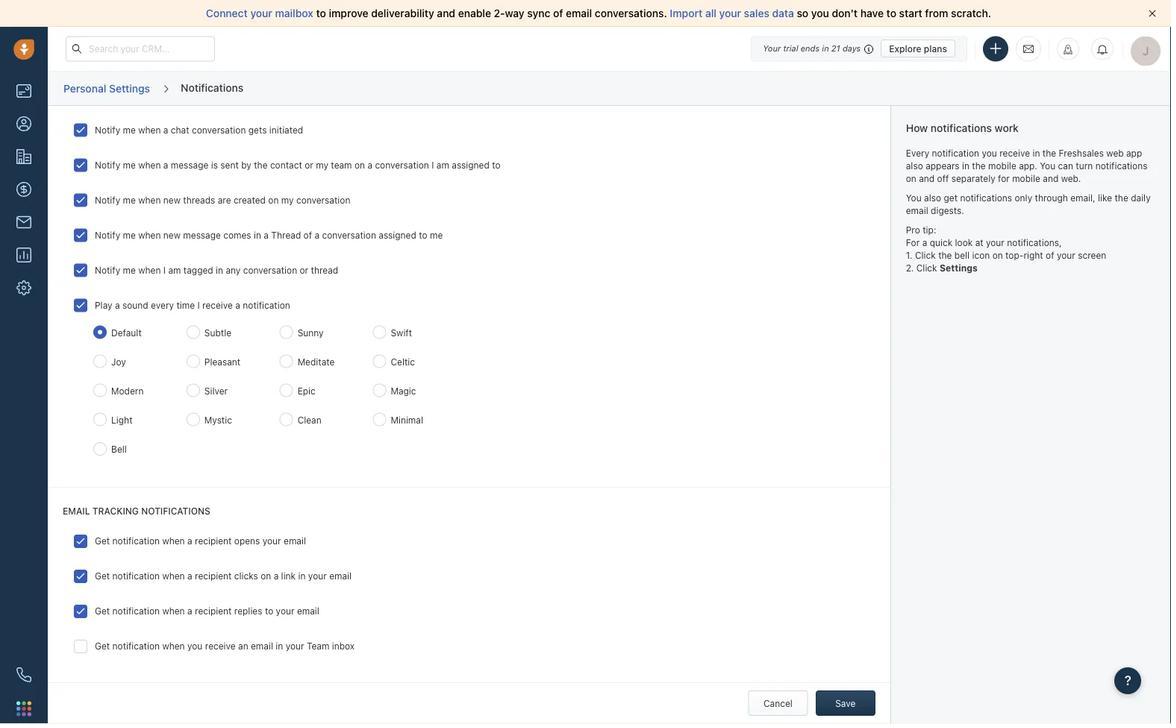 Task type: vqa. For each thing, say whether or not it's contained in the screenshot.
1st summary
no



Task type: locate. For each thing, give the bounding box(es) containing it.
notify for notify me when new threads are created on my conversation
[[95, 195, 120, 205]]

to
[[316, 7, 326, 19], [886, 7, 896, 19], [492, 160, 500, 170], [419, 230, 427, 240], [265, 607, 273, 617]]

1 vertical spatial i
[[163, 265, 166, 275]]

1 new from the top
[[163, 195, 181, 205]]

notifications up "appears"
[[931, 122, 992, 134]]

quick
[[930, 237, 952, 248]]

also inside every notification you receive in the freshsales web app also appears in the mobile app. you can turn notifications on and off separately for mobile and web.
[[906, 161, 923, 171]]

2 vertical spatial i
[[197, 300, 200, 310]]

0 horizontal spatial also
[[906, 161, 923, 171]]

sound
[[122, 300, 148, 310]]

joy
[[111, 357, 126, 367]]

pro tip: for a quick look at your notifications, 1. click the bell icon on top-right of your screen 2. click settings
[[906, 224, 1106, 273]]

notifications down 'web'
[[1095, 161, 1147, 171]]

notification for get notification when a recipient replies to your email
[[112, 607, 160, 617]]

pro
[[906, 224, 920, 235]]

0 vertical spatial receive
[[999, 148, 1030, 158]]

notify me when a message is sent by the contact or my team on a conversation i am assigned to
[[95, 160, 500, 170]]

settings
[[109, 82, 150, 94], [940, 263, 978, 273]]

a right for
[[922, 237, 927, 248]]

settings down search your crm... text box
[[109, 82, 150, 94]]

minimal
[[391, 415, 423, 426]]

new up notify me when i am tagged in any conversation or thread
[[163, 230, 181, 240]]

click
[[915, 250, 936, 261], [916, 263, 937, 273]]

recipient for replies
[[195, 607, 232, 617]]

or left thread
[[300, 265, 308, 275]]

you right the so
[[811, 7, 829, 19]]

get
[[944, 193, 958, 203]]

a down get notification when a recipient opens your email
[[187, 571, 192, 582]]

am
[[436, 160, 449, 170], [168, 265, 181, 275]]

or right contact
[[305, 160, 313, 170]]

notify for notify me when i am tagged in any conversation or thread
[[95, 265, 120, 275]]

get
[[95, 536, 110, 547], [95, 571, 110, 582], [95, 607, 110, 617], [95, 642, 110, 652]]

you
[[1040, 161, 1055, 171], [906, 193, 922, 203]]

web.
[[1061, 173, 1081, 184]]

silver
[[204, 386, 228, 396]]

2 horizontal spatial you
[[982, 148, 997, 158]]

a inside the pro tip: for a quick look at your notifications, 1. click the bell icon on top-right of your screen 2. click settings
[[922, 237, 927, 248]]

notify me when new message comes in a thread of a conversation assigned to me
[[95, 230, 443, 240]]

you inside every notification you receive in the freshsales web app also appears in the mobile app. you can turn notifications on and off separately for mobile and web.
[[1040, 161, 1055, 171]]

days
[[843, 44, 861, 53]]

your right all
[[719, 7, 741, 19]]

0 vertical spatial also
[[906, 161, 923, 171]]

save
[[835, 699, 856, 709]]

assigned
[[452, 160, 489, 170], [379, 230, 416, 240]]

you up separately
[[982, 148, 997, 158]]

0 vertical spatial i
[[432, 160, 434, 170]]

are
[[218, 195, 231, 205]]

of right sync
[[553, 7, 563, 19]]

mobile down app. at the right of the page
[[1012, 173, 1040, 184]]

1 vertical spatial am
[[168, 265, 181, 275]]

a left thread
[[264, 230, 269, 240]]

1 vertical spatial you
[[982, 148, 997, 158]]

replies
[[234, 607, 262, 617]]

1 horizontal spatial you
[[811, 7, 829, 19]]

on inside the pro tip: for a quick look at your notifications, 1. click the bell icon on top-right of your screen 2. click settings
[[992, 250, 1003, 261]]

0 vertical spatial message
[[171, 160, 208, 170]]

an
[[238, 642, 248, 652]]

on right 'team'
[[354, 160, 365, 170]]

separately
[[951, 173, 995, 184]]

play a sound every time i receive a notification
[[95, 300, 290, 310]]

what's new image
[[1063, 44, 1073, 55]]

me
[[123, 124, 136, 135], [123, 160, 136, 170], [123, 195, 136, 205], [123, 230, 136, 240], [430, 230, 443, 240], [123, 265, 136, 275]]

0 vertical spatial you
[[1040, 161, 1055, 171]]

your left team
[[286, 642, 304, 652]]

settings inside the pro tip: for a quick look at your notifications, 1. click the bell icon on top-right of your screen 2. click settings
[[940, 263, 978, 273]]

when
[[138, 124, 161, 135], [138, 160, 161, 170], [138, 195, 161, 205], [138, 230, 161, 240], [138, 265, 161, 275], [162, 536, 185, 547], [162, 571, 185, 582], [162, 607, 185, 617], [162, 642, 185, 652]]

notifications inside you also get notifications only through email, like the daily email digests.
[[960, 193, 1012, 203]]

your left mailbox
[[250, 7, 272, 19]]

0 vertical spatial settings
[[109, 82, 150, 94]]

message left is on the top left of the page
[[171, 160, 208, 170]]

click right 2.
[[916, 263, 937, 273]]

swift
[[391, 327, 412, 338]]

message for comes
[[183, 230, 221, 240]]

3 get from the top
[[95, 607, 110, 617]]

comes
[[223, 230, 251, 240]]

on right icon
[[992, 250, 1003, 261]]

conversation down notify me when new message comes in a thread of a conversation assigned to me
[[243, 265, 297, 275]]

email,
[[1070, 193, 1095, 203]]

1 vertical spatial recipient
[[195, 571, 232, 582]]

when for conversation
[[138, 124, 161, 135]]

recipient for clicks
[[195, 571, 232, 582]]

explore plans link
[[881, 40, 955, 57]]

my left 'team'
[[316, 160, 328, 170]]

recipient for opens
[[195, 536, 232, 547]]

5 notify from the top
[[95, 265, 120, 275]]

3 notify from the top
[[95, 195, 120, 205]]

1 notify from the top
[[95, 124, 120, 135]]

in right the an
[[276, 642, 283, 652]]

have
[[860, 7, 884, 19]]

message for is
[[171, 160, 208, 170]]

get for get notification when a recipient replies to your email
[[95, 607, 110, 617]]

email right 'link'
[[329, 571, 352, 582]]

a down the get notification when a recipient clicks on a link in your email
[[187, 607, 192, 617]]

also left get
[[924, 193, 941, 203]]

you left can
[[1040, 161, 1055, 171]]

settings inside "link"
[[109, 82, 150, 94]]

0 horizontal spatial my
[[281, 195, 294, 205]]

your
[[763, 44, 781, 53]]

in left any
[[216, 265, 223, 275]]

0 vertical spatial assigned
[[452, 160, 489, 170]]

2 get from the top
[[95, 571, 110, 582]]

also down every
[[906, 161, 923, 171]]

1 vertical spatial message
[[183, 230, 221, 240]]

1 get from the top
[[95, 536, 110, 547]]

2 vertical spatial recipient
[[195, 607, 232, 617]]

freshsales
[[1059, 148, 1104, 158]]

on right clicks
[[261, 571, 271, 582]]

on down every
[[906, 173, 916, 184]]

your right the opens
[[263, 536, 281, 547]]

in right comes
[[254, 230, 261, 240]]

in up app. at the right of the page
[[1032, 148, 1040, 158]]

tracking
[[92, 506, 139, 517]]

the inside the pro tip: for a quick look at your notifications, 1. click the bell icon on top-right of your screen 2. click settings
[[938, 250, 952, 261]]

connect your mailbox link
[[206, 7, 316, 19]]

clean
[[298, 415, 321, 426]]

a right play
[[115, 300, 120, 310]]

1 horizontal spatial assigned
[[452, 160, 489, 170]]

4 get from the top
[[95, 642, 110, 652]]

1 horizontal spatial you
[[1040, 161, 1055, 171]]

1 vertical spatial assigned
[[379, 230, 416, 240]]

your right at
[[986, 237, 1005, 248]]

recipient left replies
[[195, 607, 232, 617]]

connect
[[206, 7, 248, 19]]

me for notify me when new message comes in a thread of a conversation assigned to me
[[123, 230, 136, 240]]

a right thread
[[315, 230, 319, 240]]

you also get notifications only through email, like the daily email digests.
[[906, 193, 1151, 216]]

receive left the an
[[205, 642, 236, 652]]

recipient left the opens
[[195, 536, 232, 547]]

0 vertical spatial am
[[436, 160, 449, 170]]

the
[[1042, 148, 1056, 158], [254, 160, 268, 170], [972, 161, 986, 171], [1115, 193, 1128, 203], [938, 250, 952, 261]]

a left 'link'
[[274, 571, 279, 582]]

notification for every notification you receive in the freshsales web app also appears in the mobile app. you can turn notifications on and off separately for mobile and web.
[[932, 148, 979, 158]]

when for replies
[[162, 607, 185, 617]]

every notification you receive in the freshsales web app also appears in the mobile app. you can turn notifications on and off separately for mobile and web.
[[906, 148, 1147, 184]]

settings down bell
[[940, 263, 978, 273]]

receive up app. at the right of the page
[[999, 148, 1030, 158]]

2 vertical spatial you
[[187, 642, 203, 652]]

of right thread
[[303, 230, 312, 240]]

0 horizontal spatial you
[[906, 193, 922, 203]]

0 horizontal spatial settings
[[109, 82, 150, 94]]

the down quick
[[938, 250, 952, 261]]

turn
[[1076, 161, 1093, 171]]

0 vertical spatial click
[[915, 250, 936, 261]]

email right the an
[[251, 642, 273, 652]]

conversation down 'team'
[[296, 195, 350, 205]]

in left 21
[[822, 44, 829, 53]]

21
[[831, 44, 840, 53]]

get notification when a recipient opens your email
[[95, 536, 306, 547]]

cancel
[[763, 699, 792, 709]]

1 vertical spatial of
[[303, 230, 312, 240]]

get for get notification when you receive an email in your team inbox
[[95, 642, 110, 652]]

email
[[566, 7, 592, 19], [906, 205, 928, 216], [284, 536, 306, 547], [329, 571, 352, 582], [297, 607, 319, 617], [251, 642, 273, 652]]

1 horizontal spatial also
[[924, 193, 941, 203]]

phone image
[[16, 668, 31, 683]]

a right 'team'
[[367, 160, 372, 170]]

0 vertical spatial of
[[553, 7, 563, 19]]

when for tagged
[[138, 265, 161, 275]]

the inside you also get notifications only through email, like the daily email digests.
[[1115, 193, 1128, 203]]

i
[[432, 160, 434, 170], [163, 265, 166, 275], [197, 300, 200, 310]]

email up 'link'
[[284, 536, 306, 547]]

can
[[1058, 161, 1073, 171]]

digests.
[[931, 205, 964, 216]]

2 notify from the top
[[95, 160, 120, 170]]

deliverability
[[371, 7, 434, 19]]

clicks
[[234, 571, 258, 582]]

1 vertical spatial settings
[[940, 263, 978, 273]]

click right 1.
[[915, 250, 936, 261]]

mobile up for
[[988, 161, 1016, 171]]

3 recipient from the top
[[195, 607, 232, 617]]

and left enable
[[437, 7, 455, 19]]

conversation right 'team'
[[375, 160, 429, 170]]

on right created
[[268, 195, 279, 205]]

1 vertical spatial new
[[163, 230, 181, 240]]

1 vertical spatial my
[[281, 195, 294, 205]]

a
[[163, 124, 168, 135], [163, 160, 168, 170], [367, 160, 372, 170], [264, 230, 269, 240], [315, 230, 319, 240], [922, 237, 927, 248], [115, 300, 120, 310], [235, 300, 240, 310], [187, 536, 192, 547], [187, 571, 192, 582], [274, 571, 279, 582], [187, 607, 192, 617]]

email up pro
[[906, 205, 928, 216]]

2 vertical spatial of
[[1046, 250, 1054, 261]]

your right 'link'
[[308, 571, 327, 582]]

notification
[[932, 148, 979, 158], [243, 300, 290, 310], [112, 536, 160, 547], [112, 571, 160, 582], [112, 607, 160, 617], [112, 642, 160, 652]]

notification inside every notification you receive in the freshsales web app also appears in the mobile app. you can turn notifications on and off separately for mobile and web.
[[932, 148, 979, 158]]

of right right
[[1046, 250, 1054, 261]]

4 notify from the top
[[95, 230, 120, 240]]

when for is
[[138, 160, 161, 170]]

import
[[670, 7, 703, 19]]

2 horizontal spatial i
[[432, 160, 434, 170]]

2 horizontal spatial of
[[1046, 250, 1054, 261]]

through
[[1035, 193, 1068, 203]]

also
[[906, 161, 923, 171], [924, 193, 941, 203]]

new left threads
[[163, 195, 181, 205]]

and up 'through'
[[1043, 173, 1059, 184]]

0 vertical spatial mobile
[[988, 161, 1016, 171]]

connect your mailbox to improve deliverability and enable 2-way sync of email conversations. import all your sales data so you don't have to start from scratch.
[[206, 7, 991, 19]]

of
[[553, 7, 563, 19], [303, 230, 312, 240], [1046, 250, 1054, 261]]

and
[[437, 7, 455, 19], [919, 173, 935, 184], [1043, 173, 1059, 184]]

1 vertical spatial receive
[[202, 300, 233, 310]]

0 vertical spatial recipient
[[195, 536, 232, 547]]

1 horizontal spatial and
[[919, 173, 935, 184]]

default
[[111, 327, 142, 338]]

me for notify me when i am tagged in any conversation or thread
[[123, 265, 136, 275]]

the right like
[[1115, 193, 1128, 203]]

a down any
[[235, 300, 240, 310]]

you inside every notification you receive in the freshsales web app also appears in the mobile app. you can turn notifications on and off separately for mobile and web.
[[982, 148, 997, 158]]

every
[[906, 148, 929, 158]]

0 vertical spatial my
[[316, 160, 328, 170]]

or
[[305, 160, 313, 170], [300, 265, 308, 275]]

message down threads
[[183, 230, 221, 240]]

notify me when i am tagged in any conversation or thread
[[95, 265, 338, 275]]

2 new from the top
[[163, 230, 181, 240]]

email image
[[1023, 43, 1034, 55]]

conversation
[[192, 124, 246, 135], [375, 160, 429, 170], [296, 195, 350, 205], [322, 230, 376, 240], [243, 265, 297, 275]]

sent
[[220, 160, 239, 170]]

0 vertical spatial new
[[163, 195, 181, 205]]

1 horizontal spatial settings
[[940, 263, 978, 273]]

1 recipient from the top
[[195, 536, 232, 547]]

and left the off
[[919, 173, 935, 184]]

0 vertical spatial you
[[811, 7, 829, 19]]

1 vertical spatial you
[[906, 193, 922, 203]]

freshworks switcher image
[[16, 702, 31, 717]]

you down get notification when a recipient replies to your email
[[187, 642, 203, 652]]

trial
[[783, 44, 798, 53]]

2 recipient from the top
[[195, 571, 232, 582]]

my down contact
[[281, 195, 294, 205]]

receive up subtle
[[202, 300, 233, 310]]

1 vertical spatial also
[[924, 193, 941, 203]]

when for clicks
[[162, 571, 185, 582]]

phone element
[[9, 661, 39, 690]]

my
[[316, 160, 328, 170], [281, 195, 294, 205]]

you up pro
[[906, 193, 922, 203]]

data
[[772, 7, 794, 19]]

gets
[[248, 124, 267, 135]]

of inside the pro tip: for a quick look at your notifications, 1. click the bell icon on top-right of your screen 2. click settings
[[1046, 250, 1054, 261]]

email
[[63, 506, 90, 517]]

email up team
[[297, 607, 319, 617]]

when for an
[[162, 642, 185, 652]]

when for are
[[138, 195, 161, 205]]

notifications down separately
[[960, 193, 1012, 203]]

recipient left clicks
[[195, 571, 232, 582]]

your
[[250, 7, 272, 19], [719, 7, 741, 19], [986, 237, 1005, 248], [1057, 250, 1075, 261], [263, 536, 281, 547], [308, 571, 327, 582], [276, 607, 294, 617], [286, 642, 304, 652]]

you
[[811, 7, 829, 19], [982, 148, 997, 158], [187, 642, 203, 652]]



Task type: describe. For each thing, give the bounding box(es) containing it.
a up the get notification when a recipient clicks on a link in your email
[[187, 536, 192, 547]]

0 horizontal spatial assigned
[[379, 230, 416, 240]]

import all your sales data link
[[670, 7, 797, 19]]

how
[[906, 122, 928, 134]]

opens
[[234, 536, 260, 547]]

at
[[975, 237, 983, 248]]

right
[[1024, 250, 1043, 261]]

notifications up get notification when a recipient opens your email
[[141, 506, 210, 517]]

Search your CRM... text field
[[66, 36, 215, 62]]

time
[[176, 300, 195, 310]]

0 horizontal spatial am
[[168, 265, 181, 275]]

me for notify me when a chat conversation gets initiated
[[123, 124, 136, 135]]

the right by
[[254, 160, 268, 170]]

2.
[[906, 263, 914, 273]]

save button
[[816, 691, 875, 717]]

on inside every notification you receive in the freshsales web app also appears in the mobile app. you can turn notifications on and off separately for mobile and web.
[[906, 173, 916, 184]]

email inside you also get notifications only through email, like the daily email digests.
[[906, 205, 928, 216]]

a down notify me when a chat conversation gets initiated
[[163, 160, 168, 170]]

get for get notification when a recipient opens your email
[[95, 536, 110, 547]]

email tracking notifications
[[63, 506, 210, 517]]

notify me when new threads are created on my conversation
[[95, 195, 350, 205]]

notify for notify me when a chat conversation gets initiated
[[95, 124, 120, 135]]

1 horizontal spatial my
[[316, 160, 328, 170]]

by
[[241, 160, 251, 170]]

like
[[1098, 193, 1112, 203]]

improve
[[329, 7, 368, 19]]

bell
[[111, 444, 127, 455]]

celtic
[[391, 357, 415, 367]]

created
[[234, 195, 266, 205]]

inbox
[[332, 642, 355, 652]]

your trial ends in 21 days
[[763, 44, 861, 53]]

in up separately
[[962, 161, 969, 171]]

only
[[1015, 193, 1032, 203]]

way
[[505, 7, 524, 19]]

for
[[906, 237, 920, 248]]

0 horizontal spatial you
[[187, 642, 203, 652]]

thread
[[271, 230, 301, 240]]

personal settings link
[[63, 77, 151, 100]]

conversations.
[[595, 7, 667, 19]]

me for notify me when new threads are created on my conversation
[[123, 195, 136, 205]]

screen
[[1078, 250, 1106, 261]]

1 horizontal spatial of
[[553, 7, 563, 19]]

notifications
[[181, 81, 244, 94]]

your left 'screen'
[[1057, 250, 1075, 261]]

sync
[[527, 7, 550, 19]]

2 vertical spatial receive
[[205, 642, 236, 652]]

thread
[[311, 265, 338, 275]]

off
[[937, 173, 949, 184]]

2-
[[494, 7, 505, 19]]

app
[[1126, 148, 1142, 158]]

conversation up is on the top left of the page
[[192, 124, 246, 135]]

notification for get notification when a recipient clicks on a link in your email
[[112, 571, 160, 582]]

conversation up thread
[[322, 230, 376, 240]]

in right 'link'
[[298, 571, 306, 582]]

bell
[[954, 250, 970, 261]]

all
[[705, 7, 716, 19]]

your down 'link'
[[276, 607, 294, 617]]

ends
[[801, 44, 820, 53]]

new for message
[[163, 230, 181, 240]]

explore plans
[[889, 43, 947, 54]]

top-
[[1005, 250, 1024, 261]]

get notification when you receive an email in your team inbox
[[95, 642, 355, 652]]

notify for notify me when a message is sent by the contact or my team on a conversation i am assigned to
[[95, 160, 120, 170]]

play
[[95, 300, 112, 310]]

appears
[[926, 161, 960, 171]]

start
[[899, 7, 922, 19]]

1 horizontal spatial i
[[197, 300, 200, 310]]

magic
[[391, 386, 416, 396]]

how notifications work
[[906, 122, 1019, 134]]

notification for get notification when a recipient opens your email
[[112, 536, 160, 547]]

the up separately
[[972, 161, 986, 171]]

is
[[211, 160, 218, 170]]

look
[[955, 237, 973, 248]]

get notification when a recipient clicks on a link in your email
[[95, 571, 352, 582]]

threads
[[183, 195, 215, 205]]

tip:
[[923, 224, 936, 235]]

sales
[[744, 7, 769, 19]]

a left chat
[[163, 124, 168, 135]]

web
[[1106, 148, 1124, 158]]

contact
[[270, 160, 302, 170]]

team
[[331, 160, 352, 170]]

app.
[[1019, 161, 1037, 171]]

0 vertical spatial or
[[305, 160, 313, 170]]

get for get notification when a recipient clicks on a link in your email
[[95, 571, 110, 582]]

so
[[797, 7, 808, 19]]

close image
[[1149, 10, 1156, 17]]

when for comes
[[138, 230, 161, 240]]

the left freshsales
[[1042, 148, 1056, 158]]

mystic
[[204, 415, 232, 426]]

0 horizontal spatial and
[[437, 7, 455, 19]]

daily
[[1131, 193, 1151, 203]]

light
[[111, 415, 132, 426]]

2 horizontal spatial and
[[1043, 173, 1059, 184]]

new for threads
[[163, 195, 181, 205]]

1 horizontal spatial am
[[436, 160, 449, 170]]

subtle
[[204, 327, 231, 338]]

explore
[[889, 43, 921, 54]]

mailbox
[[275, 7, 313, 19]]

0 horizontal spatial of
[[303, 230, 312, 240]]

0 horizontal spatial i
[[163, 265, 166, 275]]

work
[[995, 122, 1019, 134]]

plans
[[924, 43, 947, 54]]

email right sync
[[566, 7, 592, 19]]

for
[[998, 173, 1010, 184]]

receive inside every notification you receive in the freshsales web app also appears in the mobile app. you can turn notifications on and off separately for mobile and web.
[[999, 148, 1030, 158]]

personal
[[63, 82, 106, 94]]

1 vertical spatial click
[[916, 263, 937, 273]]

1 vertical spatial or
[[300, 265, 308, 275]]

when for opens
[[162, 536, 185, 547]]

1 vertical spatial mobile
[[1012, 173, 1040, 184]]

notify me when a chat conversation gets initiated
[[95, 124, 303, 135]]

initiated
[[269, 124, 303, 135]]

notify for notify me when new message comes in a thread of a conversation assigned to me
[[95, 230, 120, 240]]

sunny
[[298, 327, 324, 338]]

me for notify me when a message is sent by the contact or my team on a conversation i am assigned to
[[123, 160, 136, 170]]

any
[[226, 265, 241, 275]]

you inside you also get notifications only through email, like the daily email digests.
[[906, 193, 922, 203]]

don't
[[832, 7, 858, 19]]

notifications inside every notification you receive in the freshsales web app also appears in the mobile app. you can turn notifications on and off separately for mobile and web.
[[1095, 161, 1147, 171]]

pleasant
[[204, 357, 240, 367]]

link
[[281, 571, 296, 582]]

cancel button
[[748, 691, 808, 717]]

also inside you also get notifications only through email, like the daily email digests.
[[924, 193, 941, 203]]

notification for get notification when you receive an email in your team inbox
[[112, 642, 160, 652]]

team
[[307, 642, 329, 652]]

icon
[[972, 250, 990, 261]]

notifications,
[[1007, 237, 1062, 248]]



